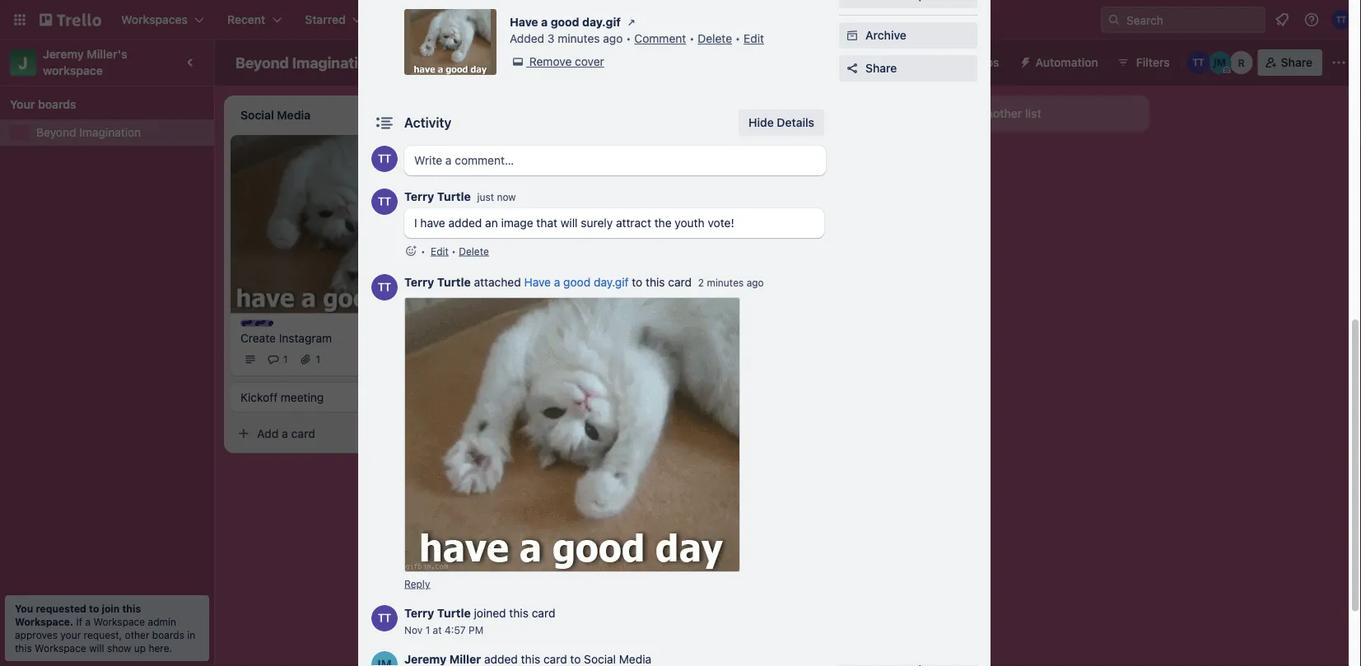 Task type: locate. For each thing, give the bounding box(es) containing it.
1 horizontal spatial will
[[561, 216, 578, 230]]

beyond imagination link
[[36, 124, 204, 141]]

this right joined
[[509, 607, 529, 620]]

1 vertical spatial add a card button
[[464, 183, 649, 209]]

imagination down your boards with 1 items element
[[79, 126, 141, 139]]

boards inside if a workspace admin approves your request, other boards in this workspace will show up here.
[[152, 629, 184, 641]]

2 vertical spatial add a card button
[[231, 420, 415, 447]]

2 horizontal spatial workspace
[[447, 56, 507, 69]]

share button down archive link
[[839, 55, 978, 82]]

1 horizontal spatial ago
[[747, 277, 764, 289]]

turtle
[[437, 190, 471, 203], [437, 275, 471, 289], [437, 607, 471, 620]]

day.gif down surely on the left of page
[[594, 275, 629, 289]]

delete
[[698, 32, 732, 45], [459, 245, 489, 257]]

0 horizontal spatial beyond
[[36, 126, 76, 139]]

card right joined
[[532, 607, 555, 620]]

you requested to join this workspace.
[[15, 603, 141, 628]]

workspace
[[43, 64, 103, 77]]

good down i have added an image that will surely attract the youth vote!
[[563, 275, 591, 289]]

sm image
[[844, 0, 861, 3], [844, 27, 861, 44], [510, 54, 526, 70]]

1 vertical spatial edit
[[431, 245, 449, 257]]

turtle for just
[[437, 190, 471, 203]]

admin
[[148, 616, 176, 628]]

terry up nov
[[404, 607, 434, 620]]

1 vertical spatial day.gif
[[594, 275, 629, 289]]

boards
[[38, 98, 76, 111], [152, 629, 184, 641]]

1 vertical spatial imagination
[[79, 126, 141, 139]]

1 vertical spatial workspace
[[93, 616, 145, 628]]

other
[[125, 629, 149, 641]]

create
[[488, 13, 524, 26], [240, 331, 276, 345]]

0 horizontal spatial edit
[[431, 245, 449, 257]]

0 vertical spatial edit link
[[744, 32, 764, 45]]

workspace down 'your'
[[35, 642, 86, 654]]

0 vertical spatial delete
[[698, 32, 732, 45]]

edit for edit
[[744, 32, 764, 45]]

jeremy
[[43, 47, 84, 61]]

sm image left archive
[[844, 27, 861, 44]]

turtle for attached
[[437, 275, 471, 289]]

sm image up archive link
[[844, 0, 861, 3]]

sm image right ups
[[1013, 49, 1036, 72]]

0 vertical spatial workspace
[[447, 56, 507, 69]]

1 horizontal spatial boards
[[152, 629, 184, 641]]

share for the right share button
[[1281, 56, 1313, 69]]

1 vertical spatial delete
[[459, 245, 489, 257]]

0 vertical spatial turtle
[[437, 190, 471, 203]]

i
[[414, 216, 417, 230]]

add a card button up the that at the top of page
[[464, 183, 649, 209]]

0 vertical spatial create
[[488, 13, 524, 26]]

1 vertical spatial add a card
[[491, 189, 549, 203]]

create button
[[478, 7, 534, 33]]

boards down admin
[[152, 629, 184, 641]]

1 vertical spatial good
[[563, 275, 591, 289]]

card
[[759, 149, 783, 163], [525, 189, 549, 203], [668, 275, 692, 289], [291, 427, 315, 440], [532, 607, 555, 620]]

beyond imagination
[[236, 54, 376, 71], [36, 126, 141, 139]]

terry down add reaction image
[[404, 275, 434, 289]]

add a card down kickoff meeting
[[257, 427, 315, 440]]

to left join
[[89, 603, 99, 614]]

your
[[60, 629, 81, 641]]

1 horizontal spatial add a card
[[491, 189, 549, 203]]

2 vertical spatial turtle
[[437, 607, 471, 620]]

1 turtle from the top
[[437, 190, 471, 203]]

1 horizontal spatial edit
[[744, 32, 764, 45]]

minutes
[[558, 32, 600, 45], [707, 277, 744, 289]]

terry turtle just now
[[404, 190, 516, 203]]

share left the show menu image
[[1281, 56, 1313, 69]]

sm image inside archive link
[[844, 27, 861, 44]]

workspace visible
[[447, 56, 545, 69]]

edit link
[[744, 32, 764, 45], [431, 245, 449, 257]]

1 terry from the top
[[404, 190, 434, 203]]

0 vertical spatial sm image
[[623, 14, 640, 30]]

0 vertical spatial imagination
[[292, 54, 376, 71]]

1 horizontal spatial share
[[1281, 56, 1313, 69]]

requested
[[36, 603, 86, 614]]

0 horizontal spatial to
[[89, 603, 99, 614]]

0 vertical spatial good
[[551, 15, 579, 29]]

0 vertical spatial will
[[561, 216, 578, 230]]

add a card button down details
[[698, 143, 883, 170]]

if a workspace admin approves your request, other boards in this workspace will show up here.
[[15, 616, 195, 654]]

workspace down join
[[93, 616, 145, 628]]

0 vertical spatial ago
[[603, 32, 623, 45]]

this left the 2
[[646, 275, 665, 289]]

0 vertical spatial terry
[[404, 190, 434, 203]]

0 horizontal spatial add a card button
[[231, 420, 415, 447]]

2 horizontal spatial add a card
[[725, 149, 783, 163]]

to down attract
[[632, 275, 643, 289]]

this inside terry turtle joined this card nov 1 at 4:57 pm
[[509, 607, 529, 620]]

a right if
[[85, 616, 91, 628]]

list
[[1025, 107, 1041, 120]]

0 horizontal spatial imagination
[[79, 126, 141, 139]]

delete link right •
[[459, 245, 489, 257]]

ago
[[603, 32, 623, 45], [747, 277, 764, 289]]

0 vertical spatial delete link
[[698, 32, 732, 45]]

terry turtle (terryturtle) image
[[415, 350, 435, 369]]

delete link
[[698, 32, 732, 45], [459, 245, 489, 257]]

workspace left the visible
[[447, 56, 507, 69]]

1
[[283, 354, 288, 365], [316, 354, 320, 365], [425, 624, 430, 636]]

r button
[[1230, 51, 1253, 74]]

card down the meeting
[[291, 427, 315, 440]]

day.gif up added 3 minutes ago
[[582, 15, 621, 29]]

0 vertical spatial to
[[632, 275, 643, 289]]

ago inside terry turtle attached have a good day.gif to this card 2 minutes ago
[[747, 277, 764, 289]]

1 horizontal spatial add a card button
[[464, 183, 649, 209]]

0 vertical spatial sm image
[[844, 0, 861, 3]]

color: purple, title: none image
[[240, 320, 273, 326]]

create inside button
[[488, 13, 524, 26]]

0 vertical spatial beyond imagination
[[236, 54, 376, 71]]

back to home image
[[40, 7, 101, 33]]

delete right •
[[459, 245, 489, 257]]

2 terry from the top
[[404, 275, 434, 289]]

will down request,
[[89, 642, 104, 654]]

edit for edit • delete
[[431, 245, 449, 257]]

share down archive
[[866, 61, 897, 75]]

1 horizontal spatial create
[[488, 13, 524, 26]]

1 down create instagram
[[283, 354, 288, 365]]

jeremy miller (jeremymiller198) image
[[371, 651, 398, 666]]

1 vertical spatial edit link
[[431, 245, 449, 257]]

add left another
[[955, 107, 977, 120]]

beyond inside beyond imagination link
[[36, 126, 76, 139]]

1 horizontal spatial beyond imagination
[[236, 54, 376, 71]]

delete link right the comment link
[[698, 32, 732, 45]]

this right join
[[122, 603, 141, 614]]

add a card down hide
[[725, 149, 783, 163]]

this
[[646, 275, 665, 289], [122, 603, 141, 614], [509, 607, 529, 620], [15, 642, 32, 654]]

2 vertical spatial terry
[[404, 607, 434, 620]]

this down approves
[[15, 642, 32, 654]]

add a card button
[[698, 143, 883, 170], [464, 183, 649, 209], [231, 420, 415, 447]]

1 left "at"
[[425, 624, 430, 636]]

terry up the i at the top left of page
[[404, 190, 434, 203]]

turtle up added
[[437, 190, 471, 203]]

0 horizontal spatial minutes
[[558, 32, 600, 45]]

automation
[[1036, 56, 1098, 69]]

good
[[551, 15, 579, 29], [563, 275, 591, 289]]

3 terry from the top
[[404, 607, 434, 620]]

1 horizontal spatial delete
[[698, 32, 732, 45]]

add down hide details link
[[725, 149, 746, 163]]

in
[[187, 629, 195, 641]]

1 vertical spatial will
[[89, 642, 104, 654]]

imagination left star or unstar board image
[[292, 54, 376, 71]]

sm image up comment
[[623, 14, 640, 30]]

have up added
[[510, 15, 538, 29]]

turtle inside terry turtle joined this card nov 1 at 4:57 pm
[[437, 607, 471, 620]]

star or unstar board image
[[394, 56, 407, 69]]

turtle down •
[[437, 275, 471, 289]]

1 vertical spatial turtle
[[437, 275, 471, 289]]

minutes inside terry turtle attached have a good day.gif to this card 2 minutes ago
[[707, 277, 744, 289]]

0 vertical spatial add a card button
[[698, 143, 883, 170]]

create up added
[[488, 13, 524, 26]]

card up the that at the top of page
[[525, 189, 549, 203]]

a
[[541, 15, 548, 29], [749, 149, 756, 163], [516, 189, 522, 203], [554, 275, 560, 289], [282, 427, 288, 440], [85, 616, 91, 628]]

2 horizontal spatial 1
[[425, 624, 430, 636]]

1 vertical spatial beyond imagination
[[36, 126, 141, 139]]

share button
[[1258, 49, 1323, 76], [839, 55, 978, 82]]

workspace
[[447, 56, 507, 69], [93, 616, 145, 628], [35, 642, 86, 654]]

1 horizontal spatial workspace
[[93, 616, 145, 628]]

ago right the 2
[[747, 277, 764, 289]]

0 horizontal spatial sm image
[[623, 14, 640, 30]]

add a card up image
[[491, 189, 549, 203]]

a down kickoff meeting
[[282, 427, 288, 440]]

terry for just
[[404, 190, 434, 203]]

0 horizontal spatial will
[[89, 642, 104, 654]]

1 vertical spatial have
[[524, 275, 551, 289]]

share for the leftmost share button
[[866, 61, 897, 75]]

1 vertical spatial boards
[[152, 629, 184, 641]]

a up image
[[516, 189, 522, 203]]

add reaction image
[[404, 243, 418, 259]]

•
[[451, 245, 456, 257]]

thoughts
[[491, 142, 536, 154]]

2 vertical spatial sm image
[[510, 54, 526, 70]]

turtle for joined
[[437, 607, 471, 620]]

2 horizontal spatial add a card button
[[698, 143, 883, 170]]

3 turtle from the top
[[437, 607, 471, 620]]

1 horizontal spatial beyond
[[236, 54, 289, 71]]

sm image for archive
[[844, 27, 861, 44]]

add a card
[[725, 149, 783, 163], [491, 189, 549, 203], [257, 427, 315, 440]]

delete right the comment link
[[698, 32, 732, 45]]

boards right your
[[38, 98, 76, 111]]

1 vertical spatial sm image
[[1013, 49, 1036, 72]]

add up an
[[491, 189, 513, 203]]

1 down instagram
[[316, 354, 320, 365]]

thinking link
[[474, 152, 665, 168]]

add for leftmost add a card button
[[257, 427, 279, 440]]

joined
[[474, 607, 506, 620]]

add
[[955, 107, 977, 120], [725, 149, 746, 163], [491, 189, 513, 203], [257, 427, 279, 440]]

workspace visible button
[[417, 49, 555, 76]]

turtle up 4:57
[[437, 607, 471, 620]]

1 horizontal spatial sm image
[[1013, 49, 1036, 72]]

2 vertical spatial add a card
[[257, 427, 315, 440]]

add inside button
[[955, 107, 977, 120]]

create instagram
[[240, 331, 332, 345]]

activity
[[404, 115, 452, 131]]

1 vertical spatial ago
[[747, 277, 764, 289]]

rubyanndersson (rubyanndersson) image
[[1230, 51, 1253, 74]]

instagram
[[279, 331, 332, 345]]

0 horizontal spatial add a card
[[257, 427, 315, 440]]

2 vertical spatial workspace
[[35, 642, 86, 654]]

1 vertical spatial sm image
[[844, 27, 861, 44]]

add down 'kickoff'
[[257, 427, 279, 440]]

1 horizontal spatial to
[[632, 275, 643, 289]]

minutes right the 2
[[707, 277, 744, 289]]

0 vertical spatial edit
[[744, 32, 764, 45]]

sm image
[[623, 14, 640, 30], [1013, 49, 1036, 72]]

have
[[510, 15, 538, 29], [524, 275, 551, 289]]

reply
[[404, 578, 430, 590]]

1 vertical spatial terry
[[404, 275, 434, 289]]

edit
[[744, 32, 764, 45], [431, 245, 449, 257]]

Write a comment text field
[[404, 146, 826, 175]]

1 vertical spatial create
[[240, 331, 276, 345]]

workspace.
[[15, 616, 73, 628]]

edit • delete
[[431, 245, 489, 257]]

have right 'attached'
[[524, 275, 551, 289]]

automation button
[[1013, 49, 1108, 76]]

Search field
[[1121, 7, 1265, 32]]

terry inside terry turtle joined this card nov 1 at 4:57 pm
[[404, 607, 434, 620]]

0 vertical spatial boards
[[38, 98, 76, 111]]

2 turtle from the top
[[437, 275, 471, 289]]

miller's
[[87, 47, 127, 61]]

1 vertical spatial minutes
[[707, 277, 744, 289]]

add a card button down the kickoff meeting 'link'
[[231, 420, 415, 447]]

share
[[1281, 56, 1313, 69], [866, 61, 897, 75]]

create for create instagram
[[240, 331, 276, 345]]

to
[[632, 275, 643, 289], [89, 603, 99, 614]]

imagination inside beyond imagination link
[[79, 126, 141, 139]]

meeting
[[281, 390, 324, 404]]

sm image down added
[[510, 54, 526, 70]]

terry
[[404, 190, 434, 203], [404, 275, 434, 289], [404, 607, 434, 620]]

minutes down 'have a good day.gif'
[[558, 32, 600, 45]]

0 vertical spatial day.gif
[[582, 15, 621, 29]]

0 vertical spatial add a card
[[725, 149, 783, 163]]

this inside the you requested to join this workspace.
[[122, 603, 141, 614]]

0 horizontal spatial share
[[866, 61, 897, 75]]

share button down the '0 notifications' "image"
[[1258, 49, 1323, 76]]

create down color: purple, title: none image at the left top
[[240, 331, 276, 345]]

good up added 3 minutes ago
[[551, 15, 579, 29]]

1 horizontal spatial minutes
[[707, 277, 744, 289]]

approves
[[15, 629, 58, 641]]

comment link
[[634, 32, 686, 45]]

terry turtle (terryturtle) image
[[1332, 10, 1351, 30], [1187, 51, 1210, 74], [371, 146, 398, 172], [371, 189, 398, 215], [371, 274, 398, 301], [371, 605, 398, 632]]

0 horizontal spatial create
[[240, 331, 276, 345]]

just
[[477, 191, 494, 203]]

0 horizontal spatial beyond imagination
[[36, 126, 141, 139]]

to inside the you requested to join this workspace.
[[89, 603, 99, 614]]

beyond
[[236, 54, 289, 71], [36, 126, 76, 139]]

card down hide
[[759, 149, 783, 163]]

1 vertical spatial delete link
[[459, 245, 489, 257]]

1 vertical spatial beyond
[[36, 126, 76, 139]]

add for the topmost add a card button
[[725, 149, 746, 163]]

this inside if a workspace admin approves your request, other boards in this workspace will show up here.
[[15, 642, 32, 654]]

1 vertical spatial to
[[89, 603, 99, 614]]

0 vertical spatial beyond
[[236, 54, 289, 71]]

1 horizontal spatial imagination
[[292, 54, 376, 71]]

card inside terry turtle joined this card nov 1 at 4:57 pm
[[532, 607, 555, 620]]

ago up board
[[603, 32, 623, 45]]

will right the that at the top of page
[[561, 216, 578, 230]]



Task type: vqa. For each thing, say whether or not it's contained in the screenshot.
"Your boards with 5 items" Element
no



Task type: describe. For each thing, give the bounding box(es) containing it.
remove cover
[[529, 55, 604, 68]]

Board name text field
[[227, 49, 384, 76]]

search image
[[1108, 13, 1121, 26]]

card left the 2
[[668, 275, 692, 289]]

ups
[[978, 56, 999, 69]]

1 horizontal spatial edit link
[[744, 32, 764, 45]]

2
[[698, 277, 704, 289]]

0 horizontal spatial edit link
[[431, 245, 449, 257]]

terry for joined
[[404, 607, 434, 620]]

attached
[[474, 275, 521, 289]]

create for create
[[488, 13, 524, 26]]

remove
[[529, 55, 572, 68]]

power-ups button
[[906, 49, 1009, 76]]

add another list
[[955, 107, 1041, 120]]

a down hide
[[749, 149, 756, 163]]

workspace inside button
[[447, 56, 507, 69]]

show menu image
[[1331, 54, 1347, 71]]

0 horizontal spatial delete link
[[459, 245, 489, 257]]

create instagram link
[[240, 330, 432, 346]]

archive
[[866, 28, 907, 42]]

have a good day.gif link
[[524, 275, 629, 289]]

cover
[[575, 55, 604, 68]]

now
[[497, 191, 516, 203]]

archive link
[[839, 22, 978, 49]]

1 horizontal spatial share button
[[1258, 49, 1323, 76]]

reply link
[[404, 578, 430, 590]]

if
[[76, 616, 82, 628]]

primary element
[[0, 0, 1361, 40]]

sm image for remove cover
[[510, 54, 526, 70]]

your
[[10, 98, 35, 111]]

0 vertical spatial minutes
[[558, 32, 600, 45]]

youth
[[675, 216, 705, 230]]

0 horizontal spatial ago
[[603, 32, 623, 45]]

that
[[536, 216, 557, 230]]

you
[[15, 603, 33, 614]]

0 horizontal spatial 1
[[283, 354, 288, 365]]

imagination inside 'beyond imagination' text box
[[292, 54, 376, 71]]

power-ups
[[939, 56, 999, 69]]

power-
[[939, 56, 978, 69]]

at
[[433, 624, 442, 636]]

kickoff meeting link
[[240, 389, 432, 406]]

have
[[420, 216, 445, 230]]

a up 3
[[541, 15, 548, 29]]

added 3 minutes ago
[[510, 32, 623, 45]]

will inside if a workspace admin approves your request, other boards in this workspace will show up here.
[[89, 642, 104, 654]]

comment
[[634, 32, 686, 45]]

visible
[[510, 56, 545, 69]]

jeremy miller's workspace
[[43, 47, 130, 77]]

i have added an image that will surely attract the youth vote!
[[414, 216, 734, 230]]

0 horizontal spatial delete
[[459, 245, 489, 257]]

sm image inside automation button
[[1013, 49, 1036, 72]]

beyond inside 'beyond imagination' text box
[[236, 54, 289, 71]]

have a good day.gif
[[510, 15, 621, 29]]

join
[[102, 603, 120, 614]]

j
[[18, 53, 28, 72]]

added
[[510, 32, 544, 45]]

request,
[[84, 629, 122, 641]]

0 horizontal spatial boards
[[38, 98, 76, 111]]

hide
[[749, 116, 774, 129]]

open information menu image
[[1304, 12, 1320, 28]]

your boards with 1 items element
[[10, 95, 196, 114]]

add another list button
[[926, 96, 1150, 132]]

nov
[[404, 624, 423, 636]]

board
[[586, 56, 619, 69]]

up
[[134, 642, 146, 654]]

show
[[107, 642, 131, 654]]

surely
[[581, 216, 613, 230]]

4:57
[[445, 624, 466, 636]]

thinking
[[474, 153, 520, 166]]

filters
[[1136, 56, 1170, 69]]

kickoff meeting
[[240, 390, 324, 404]]

an
[[485, 216, 498, 230]]

thoughts thinking
[[474, 142, 536, 166]]

1 inside terry turtle joined this card nov 1 at 4:57 pm
[[425, 624, 430, 636]]

0 horizontal spatial share button
[[839, 55, 978, 82]]

jeremy miller (jeremymiller198) image
[[1209, 51, 1232, 74]]

terry turtle joined this card nov 1 at 4:57 pm
[[404, 607, 555, 636]]

0 vertical spatial have
[[510, 15, 538, 29]]

hide details link
[[739, 110, 824, 136]]

your boards
[[10, 98, 76, 111]]

image
[[501, 216, 533, 230]]

r
[[1238, 57, 1245, 68]]

filters button
[[1112, 49, 1175, 76]]

0 notifications image
[[1272, 10, 1292, 30]]

nov 1 at 4:57 pm link
[[404, 624, 484, 636]]

terry turtle attached have a good day.gif to this card 2 minutes ago
[[404, 275, 764, 289]]

3
[[548, 32, 555, 45]]

vote!
[[708, 216, 734, 230]]

1 horizontal spatial delete link
[[698, 32, 732, 45]]

the
[[654, 216, 672, 230]]

just now link
[[477, 191, 516, 203]]

kickoff
[[240, 390, 278, 404]]

2 minutes ago link
[[698, 277, 764, 289]]

a right 'attached'
[[554, 275, 560, 289]]

details
[[777, 116, 814, 129]]

a inside if a workspace admin approves your request, other boards in this workspace will show up here.
[[85, 616, 91, 628]]

terry for attached
[[404, 275, 434, 289]]

beyond imagination inside text box
[[236, 54, 376, 71]]

hide details
[[749, 116, 814, 129]]

create from template… image
[[422, 427, 435, 440]]

attract
[[616, 216, 651, 230]]

add for add a card button to the middle
[[491, 189, 513, 203]]

0 horizontal spatial workspace
[[35, 642, 86, 654]]

pm
[[469, 624, 484, 636]]

1 horizontal spatial 1
[[316, 354, 320, 365]]

here.
[[149, 642, 172, 654]]

remove cover link
[[510, 54, 604, 70]]

added
[[448, 216, 482, 230]]

color: bold red, title: "thoughts" element
[[474, 142, 536, 154]]

another
[[980, 107, 1022, 120]]

board link
[[558, 49, 629, 76]]



